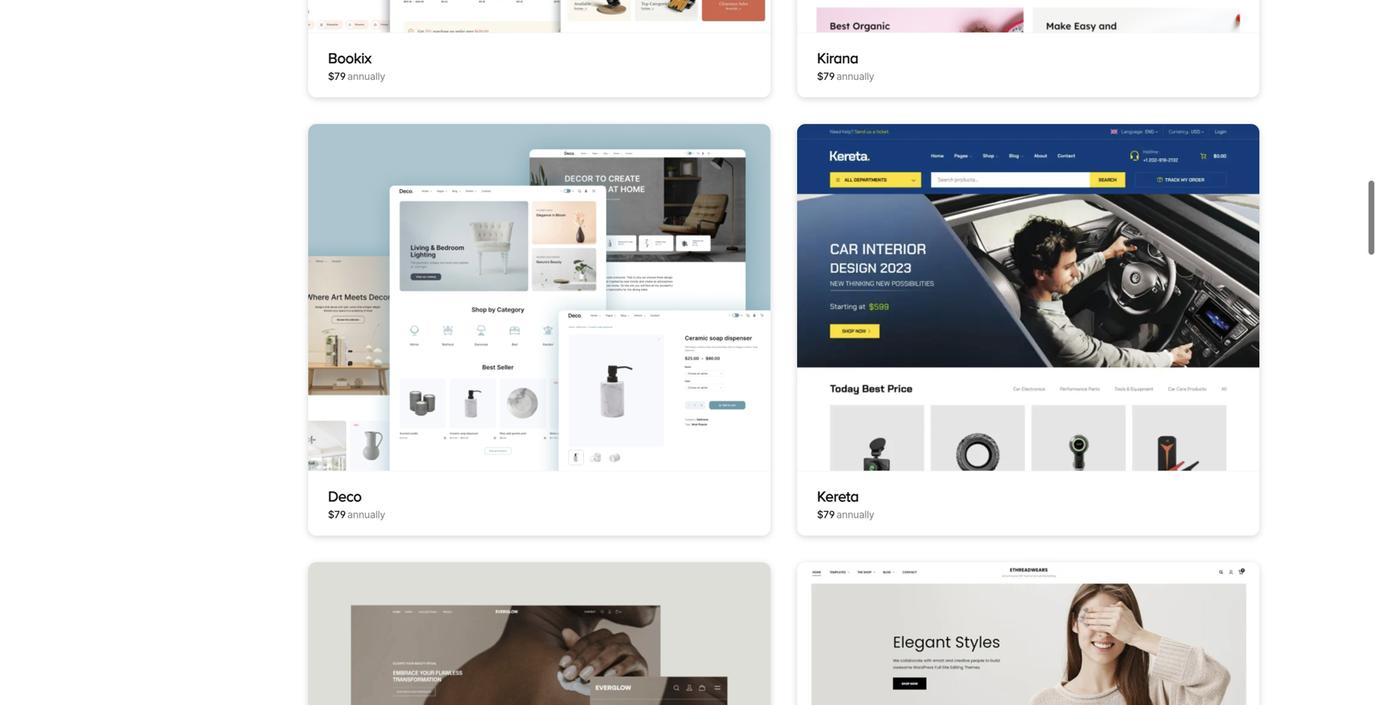 Task type: describe. For each thing, give the bounding box(es) containing it.
annually for kereta
[[836, 509, 874, 521]]

bookix $79 annually
[[328, 50, 385, 82]]

kirana
[[817, 50, 858, 66]]

kereta link
[[817, 488, 859, 505]]

deco link
[[328, 488, 362, 505]]

kereta
[[817, 488, 859, 505]]

annually for kirana
[[836, 70, 874, 82]]

kirana $79 annually
[[817, 50, 874, 82]]

$79 for kirana
[[817, 70, 835, 82]]



Task type: locate. For each thing, give the bounding box(es) containing it.
$79 down kereta
[[817, 509, 835, 521]]

annually for deco
[[347, 509, 385, 521]]

$79 down the kirana link
[[817, 70, 835, 82]]

annually inside kereta $79 annually
[[836, 509, 874, 521]]

$79 for deco
[[328, 509, 346, 521]]

$79 for kereta
[[817, 509, 835, 521]]

kirana link
[[817, 50, 858, 66]]

bookix link
[[328, 50, 371, 66]]

annually inside deco $79 annually
[[347, 509, 385, 521]]

annually for bookix
[[347, 70, 385, 82]]

annually inside "bookix $79 annually"
[[347, 70, 385, 82]]

annually down bookix
[[347, 70, 385, 82]]

$79 inside "bookix $79 annually"
[[328, 70, 346, 82]]

deco
[[328, 488, 362, 505]]

annually down the kereta link at bottom right
[[836, 509, 874, 521]]

annually inside kirana $79 annually
[[836, 70, 874, 82]]

$79 for bookix
[[328, 70, 346, 82]]

kereta $79 annually
[[817, 488, 874, 521]]

annually down kirana
[[836, 70, 874, 82]]

$79 inside kirana $79 annually
[[817, 70, 835, 82]]

$79 down bookix
[[328, 70, 346, 82]]

$79 inside kereta $79 annually
[[817, 509, 835, 521]]

$79 down deco
[[328, 509, 346, 521]]

bookix
[[328, 50, 371, 66]]

$79
[[328, 70, 346, 82], [817, 70, 835, 82], [328, 509, 346, 521], [817, 509, 835, 521]]

annually
[[347, 70, 385, 82], [836, 70, 874, 82], [347, 509, 385, 521], [836, 509, 874, 521]]

$79 inside deco $79 annually
[[328, 509, 346, 521]]

deco $79 annually
[[328, 488, 385, 521]]

annually down deco link
[[347, 509, 385, 521]]



Task type: vqa. For each thing, say whether or not it's contained in the screenshot.
1st $159
no



